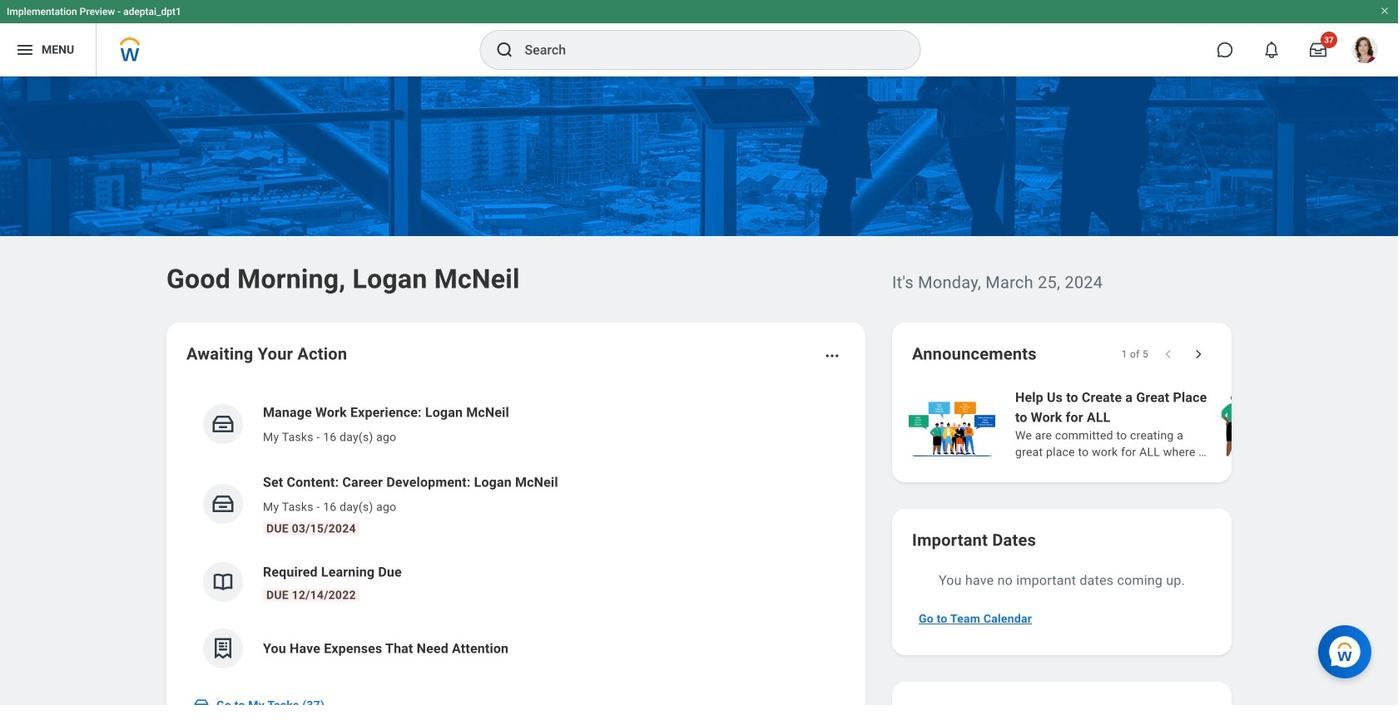 Task type: locate. For each thing, give the bounding box(es) containing it.
profile logan mcneil image
[[1352, 37, 1379, 67]]

inbox large image
[[1310, 42, 1327, 58]]

main content
[[0, 77, 1399, 706]]

1 vertical spatial inbox image
[[193, 698, 210, 706]]

chevron right small image
[[1190, 346, 1207, 363]]

notifications large image
[[1264, 42, 1280, 58]]

chevron left small image
[[1160, 346, 1177, 363]]

list
[[906, 386, 1399, 463], [186, 390, 846, 683]]

search image
[[495, 40, 515, 60]]

0 horizontal spatial list
[[186, 390, 846, 683]]

1 horizontal spatial inbox image
[[211, 412, 236, 437]]

related actions image
[[824, 348, 841, 365]]

inbox image
[[211, 492, 236, 517]]

dashboard expenses image
[[211, 637, 236, 662]]

status
[[1122, 348, 1149, 361]]

banner
[[0, 0, 1399, 77]]

inbox image
[[211, 412, 236, 437], [193, 698, 210, 706]]

book open image
[[211, 570, 236, 595]]



Task type: vqa. For each thing, say whether or not it's contained in the screenshot.
Inc. related to 11/15/2022
no



Task type: describe. For each thing, give the bounding box(es) containing it.
justify image
[[15, 40, 35, 60]]

1 horizontal spatial list
[[906, 386, 1399, 463]]

0 horizontal spatial inbox image
[[193, 698, 210, 706]]

Search Workday  search field
[[525, 32, 886, 68]]

close environment banner image
[[1380, 6, 1390, 16]]

0 vertical spatial inbox image
[[211, 412, 236, 437]]



